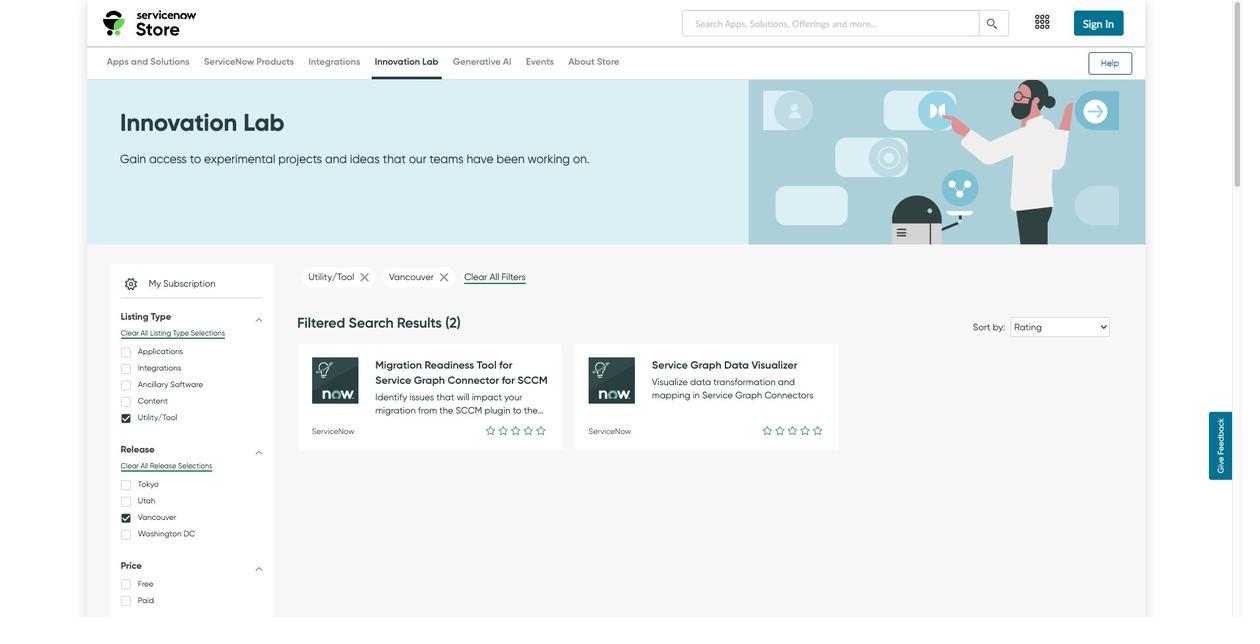 Task type: describe. For each thing, give the bounding box(es) containing it.
paid
[[138, 596, 154, 606]]

dc
[[183, 529, 195, 539]]

applications
[[138, 347, 183, 357]]

all for release
[[141, 462, 148, 471]]

connector for migration readiness tool for service graph connector for sccm
[[312, 374, 363, 387]]

products
[[256, 56, 294, 67]]

and inside apps and solutions link
[[131, 56, 148, 67]]

working
[[528, 152, 570, 167]]

release button
[[111, 439, 272, 462]]

data for service graph data visualizer
[[661, 358, 685, 372]]

the
[[439, 405, 453, 416]]

service inside migration readiness tool for service graph connector for sccm identify issues that will impact your migration from the sccm plugin to the…
[[375, 374, 411, 387]]

app by company servicenow element for migration readiness tool for service graph connector for sccm
[[312, 427, 354, 437]]

readiness for migration readiness tool for service graph connector for sccm
[[361, 358, 411, 372]]

sort by:
[[973, 322, 1008, 333]]

free
[[138, 579, 154, 589]]

filtered
[[297, 315, 345, 332]]

tokyo utah vancouver washington dc
[[136, 480, 195, 539]]

utah
[[138, 496, 155, 506]]

integrations inside integrations link
[[309, 56, 360, 67]]

visualize data transformation and mapping in service graph connectors element
[[652, 376, 826, 403]]

clear all listing type selections link
[[121, 329, 225, 340]]

been
[[497, 152, 525, 167]]

help
[[1101, 58, 1119, 68]]

free paid
[[136, 579, 154, 606]]

migration
[[375, 405, 416, 416]]

identify
[[375, 392, 407, 403]]

generative ai
[[453, 56, 511, 67]]

sign in button
[[1074, 11, 1123, 36]]

1 horizontal spatial sccm
[[456, 405, 482, 416]]

price
[[121, 560, 142, 572]]

1 star empty image from the left
[[486, 424, 495, 437]]

price button
[[111, 555, 272, 578]]

that inside migration readiness tool for service graph connector for sccm identify issues that will impact your migration from the sccm plugin to the…
[[436, 392, 454, 403]]

search
[[349, 315, 394, 332]]

innovation inside innovation lab "link"
[[375, 56, 420, 67]]

plugin
[[484, 405, 510, 416]]

service inside migration readiness tool for service graph connector for sccm
[[452, 358, 487, 372]]

integrations link
[[305, 56, 364, 77]]

service graph data visualizer element
[[652, 358, 826, 373]]

2 star empty image from the left
[[511, 424, 520, 437]]

1 horizontal spatial vancouver
[[389, 272, 436, 283]]

access
[[149, 152, 187, 167]]

clear all listing type selections
[[121, 329, 225, 338]]

in
[[1105, 17, 1114, 30]]

clear all release selections link
[[121, 462, 212, 473]]

graph up data
[[691, 358, 722, 372]]

generative
[[453, 56, 501, 67]]

apps
[[107, 56, 129, 67]]

ancillary
[[138, 380, 168, 390]]

cross image
[[436, 272, 449, 283]]

events
[[526, 56, 554, 67]]

type inside clear all listing type selections link
[[173, 329, 189, 338]]

have
[[467, 152, 494, 167]]

will
[[457, 392, 470, 403]]

4 star empty image from the left
[[536, 424, 546, 437]]

0 horizontal spatial innovation lab
[[120, 108, 284, 138]]

1 star empty image from the left
[[499, 424, 508, 437]]

your
[[504, 392, 522, 403]]

issues
[[409, 392, 434, 403]]

mapping
[[652, 390, 691, 401]]

the…
[[524, 405, 543, 416]]

search image
[[987, 16, 997, 29]]

tool for migration readiness tool for service graph connector for sccm
[[413, 358, 433, 372]]

about
[[568, 56, 595, 67]]

migration readiness tool for service graph connector for sccm
[[312, 358, 521, 387]]

ideas
[[350, 152, 380, 167]]

graph down transformation
[[735, 390, 762, 401]]

gain
[[120, 152, 146, 167]]

servicenow products link
[[201, 56, 297, 77]]

sign
[[1083, 17, 1103, 30]]

and inside service graph data visualizer visualize data transformation and mapping in service graph connectors
[[778, 377, 795, 388]]

store
[[597, 56, 619, 67]]

migration readiness tool for service graph connector for sccm element
[[375, 358, 549, 388]]

tab list containing listing type
[[111, 265, 272, 618]]

servicenow products
[[204, 56, 294, 67]]

from
[[418, 405, 437, 416]]

apps and solutions link
[[104, 56, 193, 77]]

events link
[[523, 56, 557, 77]]

connectors
[[765, 390, 814, 401]]

sccm for migration readiness tool for service graph connector for sccm identify issues that will impact your migration from the sccm plugin to the…
[[518, 374, 548, 387]]

experimental
[[204, 152, 275, 167]]

clear all filters
[[464, 272, 526, 283]]

tokyo
[[138, 480, 159, 490]]

type inside listing type dropdown button
[[151, 311, 171, 323]]

sccm for migration readiness tool for service graph connector for sccm
[[382, 374, 412, 387]]

impact
[[472, 392, 502, 403]]

clear all release selections
[[121, 462, 212, 471]]

data for service graph data visualizer visualize data transformation and mapping in service graph connectors
[[724, 358, 749, 372]]

all for listing type
[[141, 329, 148, 338]]



Task type: vqa. For each thing, say whether or not it's contained in the screenshot.
'State'
no



Task type: locate. For each thing, give the bounding box(es) containing it.
tool inside migration readiness tool for service graph connector for sccm
[[413, 358, 433, 372]]

4 star empty image from the left
[[813, 424, 822, 437]]

star empty image
[[486, 424, 495, 437], [511, 424, 520, 437], [524, 424, 533, 437], [536, 424, 546, 437], [788, 424, 797, 437], [800, 424, 810, 437]]

connector inside migration readiness tool for service graph connector for sccm identify issues that will impact your migration from the sccm plugin to the…
[[448, 374, 499, 387]]

0 vertical spatial that
[[383, 152, 406, 167]]

0 vertical spatial type
[[151, 311, 171, 323]]

tab list
[[100, 49, 626, 79], [111, 265, 272, 618]]

lab left generative
[[422, 56, 438, 67]]

0 vertical spatial selections
[[191, 329, 225, 338]]

sccm up identify
[[382, 374, 412, 387]]

tool up impact
[[477, 358, 497, 372]]

release up tokyo
[[150, 462, 176, 471]]

cross image
[[357, 272, 369, 283]]

1 horizontal spatial and
[[325, 152, 347, 167]]

sign in
[[1083, 17, 1114, 30]]

connector up will
[[448, 374, 499, 387]]

listing
[[121, 311, 148, 323], [150, 329, 171, 338]]

sort
[[973, 322, 990, 333]]

service graph data visualizer
[[589, 358, 734, 372]]

2 horizontal spatial and
[[778, 377, 795, 388]]

to inside migration readiness tool for service graph connector for sccm identify issues that will impact your migration from the sccm plugin to the…
[[513, 405, 522, 416]]

innovation lab inside "link"
[[375, 56, 438, 67]]

clear down listing type
[[121, 329, 139, 338]]

2 data from the left
[[724, 358, 749, 372]]

that
[[383, 152, 406, 167], [436, 392, 454, 403]]

utility/tool up filtered
[[309, 272, 357, 283]]

0 vertical spatial utility/tool
[[309, 272, 357, 283]]

0 horizontal spatial tool
[[413, 358, 433, 372]]

migration for migration readiness tool for service graph connector for sccm identify issues that will impact your migration from the sccm plugin to the…
[[375, 358, 422, 372]]

0 horizontal spatial visualizer
[[688, 358, 734, 372]]

1 horizontal spatial app by company servicenow element
[[589, 427, 631, 437]]

migration readiness tool for service graph connector for sccm identify issues that will impact your migration from the sccm plugin to the…
[[375, 358, 548, 416]]

1 vertical spatial selections
[[178, 462, 212, 471]]

my subscription
[[149, 278, 215, 289]]

visualize
[[652, 377, 688, 388]]

integrations inside "applications integrations ancillary software content utility/tool"
[[138, 363, 181, 373]]

readiness up will
[[425, 358, 474, 372]]

lab
[[422, 56, 438, 67], [243, 108, 284, 138]]

all down listing type
[[141, 329, 148, 338]]

2 star empty image from the left
[[763, 424, 772, 437]]

chevron up image for listing type
[[256, 315, 262, 323]]

tool up issues
[[413, 358, 433, 372]]

0 horizontal spatial to
[[190, 152, 201, 167]]

3 chevron up image from the top
[[256, 565, 262, 573]]

1 connector from the left
[[312, 374, 363, 387]]

graph up issues
[[414, 374, 445, 387]]

sccm down will
[[456, 405, 482, 416]]

and right apps
[[131, 56, 148, 67]]

1 horizontal spatial migration
[[375, 358, 422, 372]]

clear all filters link
[[464, 272, 526, 284]]

selections down subscription
[[191, 329, 225, 338]]

to down the your
[[513, 405, 522, 416]]

0 vertical spatial all
[[490, 272, 499, 283]]

2 vertical spatial all
[[141, 462, 148, 471]]

listing type
[[121, 311, 171, 323]]

chevron up image inside listing type dropdown button
[[256, 315, 262, 323]]

filters
[[502, 272, 526, 283]]

1 horizontal spatial type
[[173, 329, 189, 338]]

2 chevron up image from the top
[[256, 448, 262, 456]]

0 horizontal spatial lab
[[243, 108, 284, 138]]

1 horizontal spatial to
[[513, 405, 522, 416]]

0 horizontal spatial servicenow
[[204, 56, 254, 67]]

1 vertical spatial vancouver
[[138, 513, 176, 523]]

about store link
[[565, 56, 623, 77]]

readiness inside migration readiness tool for service graph connector for sccm identify issues that will impact your migration from the sccm plugin to the…
[[425, 358, 474, 372]]

tool
[[413, 358, 433, 372], [477, 358, 497, 372]]

subscription
[[163, 278, 215, 289]]

0 vertical spatial innovation
[[375, 56, 420, 67]]

1 vertical spatial clear
[[121, 329, 139, 338]]

results
[[397, 315, 442, 332]]

1 horizontal spatial that
[[436, 392, 454, 403]]

2 horizontal spatial servicenow
[[589, 427, 631, 437]]

(2)
[[445, 315, 461, 332]]

filtered search results (2)
[[297, 315, 461, 332]]

type up clear all listing type selections
[[151, 311, 171, 323]]

1 vertical spatial chevron up image
[[256, 448, 262, 456]]

transformation
[[713, 377, 776, 388]]

0 vertical spatial listing
[[121, 311, 148, 323]]

that left our
[[383, 152, 406, 167]]

1 horizontal spatial data
[[724, 358, 749, 372]]

clear
[[464, 272, 487, 283], [121, 329, 139, 338], [121, 462, 139, 471]]

clear for release
[[121, 462, 139, 471]]

service graph data visualizer visualize data transformation and mapping in service graph connectors
[[652, 358, 814, 401]]

1 horizontal spatial integrations
[[309, 56, 360, 67]]

solutions
[[150, 56, 190, 67]]

0 horizontal spatial readiness
[[361, 358, 411, 372]]

1 horizontal spatial connector
[[448, 374, 499, 387]]

data
[[661, 358, 685, 372], [724, 358, 749, 372]]

graph up the your
[[490, 358, 521, 372]]

all left "filters"
[[490, 272, 499, 283]]

2 readiness from the left
[[425, 358, 474, 372]]

2 vertical spatial clear
[[121, 462, 139, 471]]

1 horizontal spatial tool
[[477, 358, 497, 372]]

lab up the experimental
[[243, 108, 284, 138]]

on.
[[573, 152, 590, 167]]

sccm up the your
[[518, 374, 548, 387]]

connector inside migration readiness tool for service graph connector for sccm
[[312, 374, 363, 387]]

for
[[436, 358, 449, 372], [499, 358, 512, 372], [366, 374, 379, 387], [502, 374, 515, 387]]

servicenow
[[204, 56, 254, 67], [312, 427, 354, 437], [589, 427, 631, 437]]

app by company servicenow element for service graph data visualizer
[[589, 427, 631, 437]]

clear for listing type
[[121, 329, 139, 338]]

help link
[[1082, 52, 1132, 75]]

integrations right the products
[[309, 56, 360, 67]]

connector
[[312, 374, 363, 387], [448, 374, 499, 387]]

readiness up identify
[[361, 358, 411, 372]]

migration inside migration readiness tool for service graph connector for sccm
[[312, 358, 358, 372]]

listing inside dropdown button
[[121, 311, 148, 323]]

1 vertical spatial integrations
[[138, 363, 181, 373]]

0 horizontal spatial app by company servicenow element
[[312, 427, 354, 437]]

help button
[[1088, 52, 1132, 75]]

1 horizontal spatial utility/tool
[[309, 272, 357, 283]]

0 vertical spatial clear
[[464, 272, 487, 283]]

graph up visualize
[[627, 358, 658, 372]]

0 vertical spatial tab list
[[100, 49, 626, 79]]

graph inside migration readiness tool for service graph connector for sccm identify issues that will impact your migration from the sccm plugin to the…
[[414, 374, 445, 387]]

listing down subscribe 'icon'
[[121, 311, 148, 323]]

servicenow store home image
[[100, 7, 204, 40]]

and left ideas
[[325, 152, 347, 167]]

2 tool from the left
[[477, 358, 497, 372]]

sccm inside migration readiness tool for service graph connector for sccm
[[382, 374, 412, 387]]

innovation lab link
[[371, 56, 442, 79]]

clear up tokyo
[[121, 462, 139, 471]]

2 horizontal spatial sccm
[[518, 374, 548, 387]]

0 vertical spatial to
[[190, 152, 201, 167]]

servicenow for service
[[589, 427, 631, 437]]

1 vertical spatial innovation
[[120, 108, 237, 138]]

1 chevron up image from the top
[[256, 315, 262, 323]]

0 horizontal spatial listing
[[121, 311, 148, 323]]

sign in menu bar
[[1012, 0, 1145, 46]]

sccm
[[382, 374, 412, 387], [518, 374, 548, 387], [456, 405, 482, 416]]

1 vertical spatial type
[[173, 329, 189, 338]]

1 horizontal spatial servicenow
[[312, 427, 354, 437]]

0 horizontal spatial that
[[383, 152, 406, 167]]

gain access to experimental projects and ideas that our teams have been working on.
[[120, 152, 590, 167]]

ai
[[503, 56, 511, 67]]

1 readiness from the left
[[361, 358, 411, 372]]

servicenow for migration
[[312, 427, 354, 437]]

vancouver
[[389, 272, 436, 283], [138, 513, 176, 523]]

0 vertical spatial chevron up image
[[256, 315, 262, 323]]

0 vertical spatial vancouver
[[389, 272, 436, 283]]

selections up tokyo utah vancouver washington dc
[[178, 462, 212, 471]]

1 visualizer from the left
[[688, 358, 734, 372]]

1 vertical spatial release
[[150, 462, 176, 471]]

1 horizontal spatial innovation lab
[[375, 56, 438, 67]]

data
[[690, 377, 711, 388]]

0 horizontal spatial and
[[131, 56, 148, 67]]

about store
[[568, 56, 619, 67]]

clear right cross icon
[[464, 272, 487, 283]]

visualizer up 'connectors'
[[752, 358, 797, 372]]

vancouver up washington
[[138, 513, 176, 523]]

listing up applications at the bottom
[[150, 329, 171, 338]]

0 horizontal spatial innovation
[[120, 108, 237, 138]]

1 vertical spatial utility/tool
[[138, 413, 177, 423]]

subscribe image
[[121, 274, 141, 294]]

1 vertical spatial innovation lab
[[120, 108, 284, 138]]

vancouver inside tokyo utah vancouver washington dc
[[138, 513, 176, 523]]

generative ai link
[[450, 56, 515, 77]]

2 vertical spatial and
[[778, 377, 795, 388]]

migration
[[312, 358, 358, 372], [375, 358, 422, 372]]

6 star empty image from the left
[[800, 424, 810, 437]]

connector down filtered
[[312, 374, 363, 387]]

0 horizontal spatial migration
[[312, 358, 358, 372]]

innovation up the access
[[120, 108, 237, 138]]

utility/tool down content
[[138, 413, 177, 423]]

1 horizontal spatial listing
[[150, 329, 171, 338]]

0 horizontal spatial data
[[661, 358, 685, 372]]

1 vertical spatial and
[[325, 152, 347, 167]]

0 vertical spatial lab
[[422, 56, 438, 67]]

0 vertical spatial release
[[121, 444, 154, 456]]

visualizer for service graph data visualizer visualize data transformation and mapping in service graph connectors
[[752, 358, 797, 372]]

0 horizontal spatial utility/tool
[[138, 413, 177, 423]]

3 star empty image from the left
[[524, 424, 533, 437]]

chevron up image
[[256, 315, 262, 323], [256, 448, 262, 456], [256, 565, 262, 573]]

1 data from the left
[[661, 358, 685, 372]]

by:
[[993, 322, 1005, 333]]

0 vertical spatial integrations
[[309, 56, 360, 67]]

readiness
[[361, 358, 411, 372], [425, 358, 474, 372]]

that up the
[[436, 392, 454, 403]]

to
[[190, 152, 201, 167], [513, 405, 522, 416]]

and
[[131, 56, 148, 67], [325, 152, 347, 167], [778, 377, 795, 388]]

app by company servicenow element
[[312, 427, 354, 437], [589, 427, 631, 437]]

projects
[[278, 152, 322, 167]]

2 vertical spatial chevron up image
[[256, 565, 262, 573]]

1 vertical spatial lab
[[243, 108, 284, 138]]

tab list containing apps and solutions
[[100, 49, 626, 79]]

readiness for migration readiness tool for service graph connector for sccm identify issues that will impact your migration from the sccm plugin to the…
[[425, 358, 474, 372]]

2 app by company servicenow element from the left
[[589, 427, 631, 437]]

innovation right integrations link
[[375, 56, 420, 67]]

teams
[[429, 152, 464, 167]]

all up tokyo
[[141, 462, 148, 471]]

software
[[170, 380, 203, 390]]

readiness inside migration readiness tool for service graph connector for sccm
[[361, 358, 411, 372]]

5 star empty image from the left
[[788, 424, 797, 437]]

servicenow inside tab list
[[204, 56, 254, 67]]

1 vertical spatial that
[[436, 392, 454, 403]]

chevron up image inside price dropdown button
[[256, 565, 262, 573]]

1 vertical spatial all
[[141, 329, 148, 338]]

release up clear all release selections
[[121, 444, 154, 456]]

1 app by company servicenow element from the left
[[312, 427, 354, 437]]

visualizer
[[688, 358, 734, 372], [752, 358, 797, 372]]

identify issues that will impact your migration from the sccm plugin to the service graph connector element
[[375, 391, 549, 418]]

2 visualizer from the left
[[752, 358, 797, 372]]

visualizer up data
[[688, 358, 734, 372]]

type
[[151, 311, 171, 323], [173, 329, 189, 338]]

0 vertical spatial and
[[131, 56, 148, 67]]

visualizer inside service graph data visualizer visualize data transformation and mapping in service graph connectors
[[752, 358, 797, 372]]

tool for migration readiness tool for service graph connector for sccm identify issues that will impact your migration from the sccm plugin to the…
[[477, 358, 497, 372]]

migration down filtered
[[312, 358, 358, 372]]

1 vertical spatial listing
[[150, 329, 171, 338]]

0 horizontal spatial integrations
[[138, 363, 181, 373]]

data up transformation
[[724, 358, 749, 372]]

1 vertical spatial tab list
[[111, 265, 272, 618]]

to right the access
[[190, 152, 201, 167]]

apps and solutions
[[107, 56, 190, 67]]

listing type button
[[111, 306, 272, 329]]

data inside service graph data visualizer visualize data transformation and mapping in service graph connectors
[[724, 358, 749, 372]]

1 tool from the left
[[413, 358, 433, 372]]

all
[[490, 272, 499, 283], [141, 329, 148, 338], [141, 462, 148, 471]]

chevron up image for price
[[256, 565, 262, 573]]

data up visualize
[[661, 358, 685, 372]]

integrations
[[309, 56, 360, 67], [138, 363, 181, 373]]

3 star empty image from the left
[[775, 424, 785, 437]]

applications integrations ancillary software content utility/tool
[[136, 347, 203, 423]]

vancouver up results
[[389, 272, 436, 283]]

graph inside migration readiness tool for service graph connector for sccm
[[490, 358, 521, 372]]

migration for migration readiness tool for service graph connector for sccm
[[312, 358, 358, 372]]

visualizer for service graph data visualizer
[[688, 358, 734, 372]]

0 horizontal spatial connector
[[312, 374, 363, 387]]

connector for migration readiness tool for service graph connector for sccm identify issues that will impact your migration from the sccm plugin to the…
[[448, 374, 499, 387]]

1 vertical spatial to
[[513, 405, 522, 416]]

content
[[138, 396, 168, 406]]

and up 'connectors'
[[778, 377, 795, 388]]

my
[[149, 278, 161, 289]]

release inside dropdown button
[[121, 444, 154, 456]]

0 horizontal spatial sccm
[[382, 374, 412, 387]]

utility/tool inside "applications integrations ancillary software content utility/tool"
[[138, 413, 177, 423]]

integrations down applications at the bottom
[[138, 363, 181, 373]]

0 vertical spatial innovation lab
[[375, 56, 438, 67]]

selections
[[191, 329, 225, 338], [178, 462, 212, 471]]

chevron up image for release
[[256, 448, 262, 456]]

1 migration from the left
[[312, 358, 358, 372]]

1 horizontal spatial visualizer
[[752, 358, 797, 372]]

chevron up image inside release dropdown button
[[256, 448, 262, 456]]

type up applications at the bottom
[[173, 329, 189, 338]]

our
[[409, 152, 426, 167]]

migration up identify
[[375, 358, 422, 372]]

1 horizontal spatial readiness
[[425, 358, 474, 372]]

lab inside "link"
[[422, 56, 438, 67]]

1 horizontal spatial innovation
[[375, 56, 420, 67]]

innovation lab
[[375, 56, 438, 67], [120, 108, 284, 138]]

in
[[693, 390, 700, 401]]

Search Apps search field
[[682, 10, 979, 36]]

0 horizontal spatial vancouver
[[138, 513, 176, 523]]

2 connector from the left
[[448, 374, 499, 387]]

star empty image
[[499, 424, 508, 437], [763, 424, 772, 437], [775, 424, 785, 437], [813, 424, 822, 437]]

washington
[[138, 529, 181, 539]]

migration inside migration readiness tool for service graph connector for sccm identify issues that will impact your migration from the sccm plugin to the…
[[375, 358, 422, 372]]

1 horizontal spatial lab
[[422, 56, 438, 67]]

tool inside migration readiness tool for service graph connector for sccm identify issues that will impact your migration from the sccm plugin to the…
[[477, 358, 497, 372]]

sign in menu item
[[1066, 0, 1132, 46]]

0 horizontal spatial type
[[151, 311, 171, 323]]

2 migration from the left
[[375, 358, 422, 372]]



